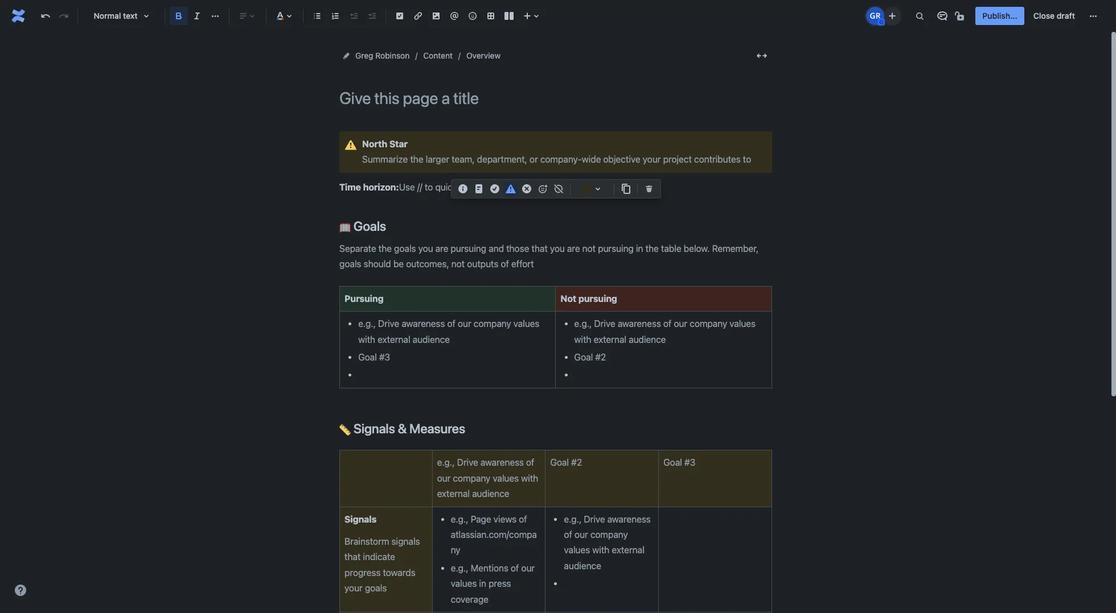 Task type: describe. For each thing, give the bounding box(es) containing it.
greg robinson image
[[866, 7, 885, 25]]

robinson
[[375, 51, 410, 60]]

goals
[[351, 219, 386, 234]]

pursuing
[[345, 294, 384, 304]]

not
[[561, 294, 576, 304]]

Give this page a title text field
[[339, 89, 772, 108]]

normal text button
[[83, 3, 160, 28]]

close
[[1034, 11, 1055, 21]]

mention image
[[448, 9, 461, 23]]

copy image
[[619, 182, 633, 196]]

find and replace image
[[913, 9, 927, 23]]

pursuing
[[579, 294, 617, 304]]

greg
[[355, 51, 373, 60]]

italic ⌘i image
[[190, 9, 204, 23]]

make page full-width image
[[755, 49, 769, 63]]

measures
[[409, 421, 465, 437]]

greg robinson link
[[355, 49, 410, 63]]

remove emoji image
[[552, 182, 566, 196]]

:straight_ruler: image
[[339, 425, 351, 436]]

numbered list ⌘⇧7 image
[[329, 9, 342, 23]]

outdent ⇧tab image
[[347, 9, 361, 23]]

signals for signals
[[345, 515, 377, 525]]

comment icon image
[[936, 9, 950, 23]]

add image, video, or file image
[[429, 9, 443, 23]]

not pursuing
[[561, 294, 617, 304]]

editor add emoji image
[[536, 182, 550, 196]]

greg robinson
[[355, 51, 410, 60]]

&
[[398, 421, 407, 437]]

publish... button
[[976, 7, 1024, 25]]

redo ⌘⇧z image
[[57, 9, 71, 23]]

content link
[[423, 49, 453, 63]]

:straight_ruler: image
[[339, 425, 351, 436]]

star
[[389, 139, 408, 149]]

remove image
[[642, 182, 656, 196]]

more image
[[1087, 9, 1100, 23]]

north
[[362, 139, 387, 149]]

move this page image
[[342, 51, 351, 60]]

layouts image
[[502, 9, 516, 23]]

panel warning image
[[344, 138, 358, 152]]

:goal: image
[[339, 222, 351, 234]]

time
[[339, 182, 361, 192]]



Task type: locate. For each thing, give the bounding box(es) containing it.
normal text
[[94, 11, 138, 21]]

time horizon:
[[339, 182, 399, 192]]

overview link
[[466, 49, 501, 63]]

more formatting image
[[208, 9, 222, 23]]

content
[[423, 51, 453, 60]]

signals & measures
[[351, 421, 465, 437]]

action item image
[[393, 9, 407, 23]]

confluence image
[[9, 7, 27, 25], [9, 7, 27, 25]]

close draft button
[[1027, 7, 1082, 25]]

emoji image
[[466, 9, 480, 23]]

no restrictions image
[[954, 9, 968, 23]]

publish...
[[983, 11, 1018, 21]]

invite to edit image
[[886, 9, 899, 22]]

0 vertical spatial signals
[[354, 421, 395, 437]]

text
[[123, 11, 138, 21]]

undo ⌘z image
[[39, 9, 52, 23]]

indent tab image
[[365, 9, 379, 23]]

Main content area, start typing to enter text. text field
[[333, 132, 779, 614]]

bold ⌘b image
[[172, 9, 186, 23]]

note image
[[472, 182, 486, 196]]

:goal: image
[[339, 222, 351, 234]]

background color image
[[591, 182, 605, 196]]

signals
[[354, 421, 395, 437], [345, 515, 377, 525]]

north star
[[362, 139, 408, 149]]

bullet list ⌘⇧8 image
[[310, 9, 324, 23]]

table image
[[484, 9, 498, 23]]

help image
[[14, 584, 27, 598]]

editor toolbar toolbar
[[452, 180, 661, 211]]

link image
[[411, 9, 425, 23]]

draft
[[1057, 11, 1075, 21]]

close draft
[[1034, 11, 1075, 21]]

signals for signals & measures
[[354, 421, 395, 437]]

info image
[[456, 182, 470, 196]]

1 vertical spatial signals
[[345, 515, 377, 525]]

normal
[[94, 11, 121, 21]]

horizon:
[[363, 182, 399, 192]]

warning image
[[504, 182, 518, 196]]

overview
[[466, 51, 501, 60]]

error image
[[520, 182, 534, 196]]

success image
[[488, 182, 502, 196]]



Task type: vqa. For each thing, say whether or not it's contained in the screenshot.
Success icon at the top left of page
yes



